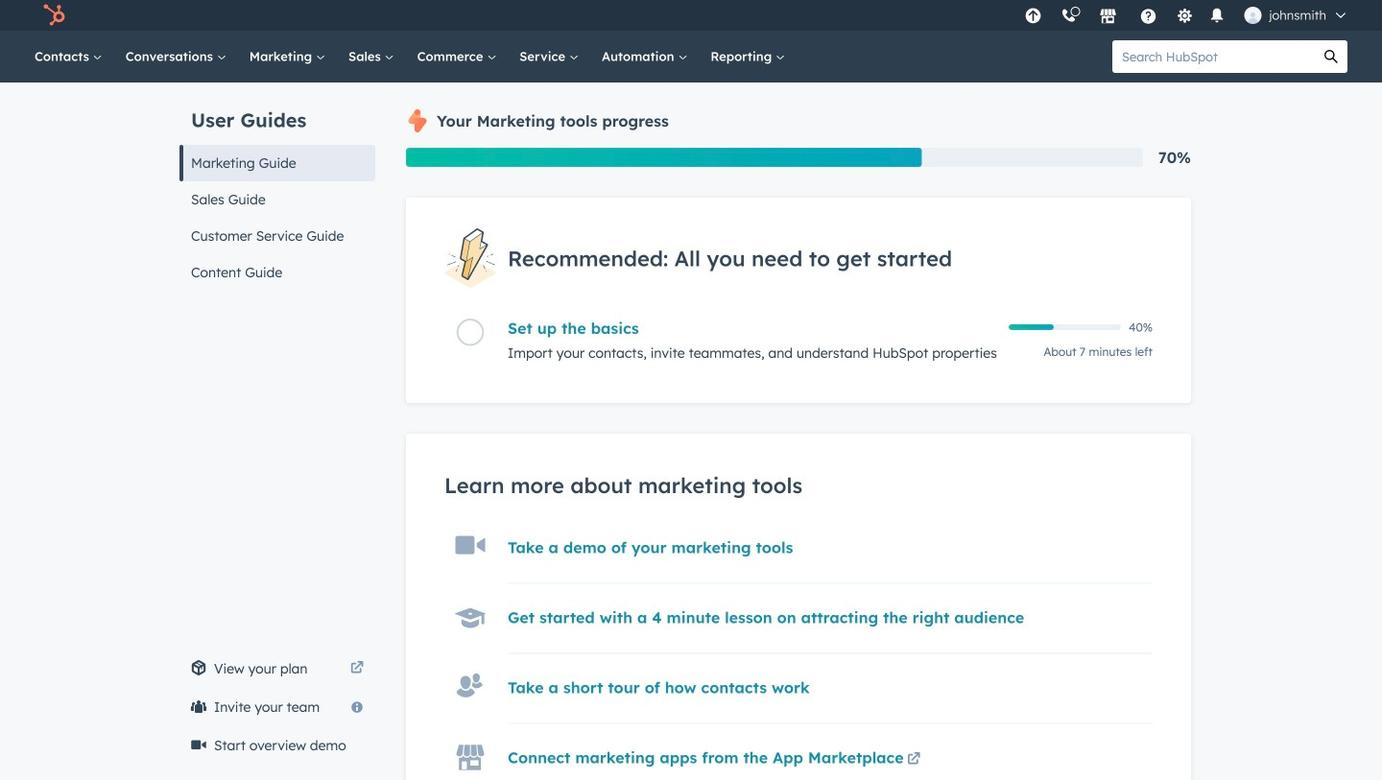 Task type: describe. For each thing, give the bounding box(es) containing it.
john smith image
[[1244, 7, 1262, 24]]

link opens in a new window image
[[350, 662, 364, 676]]

user guides element
[[180, 83, 375, 291]]

marketplaces image
[[1099, 9, 1117, 26]]

Search HubSpot search field
[[1113, 40, 1315, 73]]

[object object] complete progress bar
[[1009, 325, 1054, 330]]



Task type: locate. For each thing, give the bounding box(es) containing it.
progress bar
[[406, 148, 922, 167]]

link opens in a new window image
[[350, 658, 364, 681], [907, 749, 921, 772], [907, 754, 921, 767]]

menu
[[1015, 0, 1359, 31]]



Task type: vqa. For each thing, say whether or not it's contained in the screenshot.
[object Object] complete progress bar
yes



